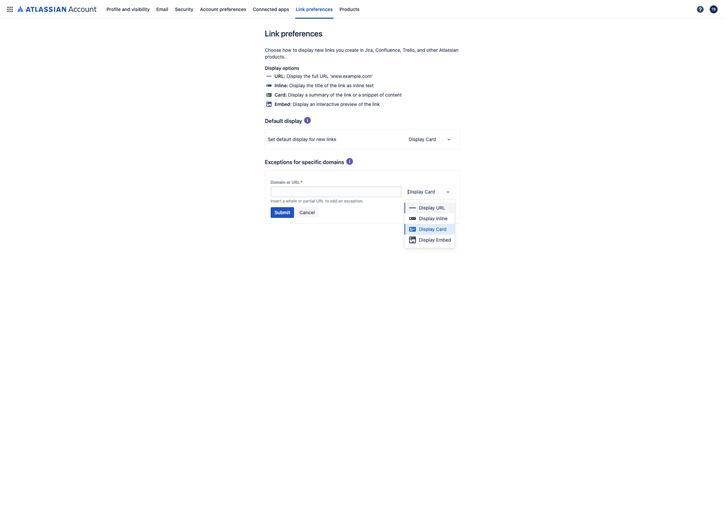 Task type: locate. For each thing, give the bounding box(es) containing it.
or down the inline
[[353, 92, 357, 98]]

products link
[[338, 4, 362, 15]]

products
[[340, 6, 360, 12]]

default
[[276, 137, 291, 142]]

the
[[304, 73, 311, 79], [307, 83, 314, 88], [330, 83, 337, 88], [336, 92, 343, 98], [364, 101, 371, 107]]

*
[[301, 180, 302, 185]]

url
[[320, 73, 329, 79], [292, 180, 300, 185], [316, 199, 324, 204], [436, 205, 445, 211]]

1 horizontal spatial link
[[296, 6, 305, 12]]

to
[[293, 47, 297, 53], [325, 199, 329, 204]]

trello,
[[403, 47, 416, 53]]

add
[[330, 199, 337, 204]]

preferences
[[220, 6, 246, 12], [306, 6, 333, 12], [281, 29, 323, 38]]

jira,
[[365, 47, 374, 53]]

1 vertical spatial an
[[338, 199, 343, 204]]

products.
[[265, 54, 286, 60]]

1 horizontal spatial or
[[298, 199, 302, 204]]

1 vertical spatial link
[[265, 29, 279, 38]]

connected apps link
[[251, 4, 291, 15]]

link up choose
[[265, 29, 279, 38]]

1 horizontal spatial an
[[338, 199, 343, 204]]

link preferences right apps
[[296, 6, 333, 12]]

0 horizontal spatial a
[[283, 199, 285, 204]]

0 vertical spatial an
[[310, 101, 315, 107]]

display left info inline message image
[[284, 118, 302, 124]]

the left full
[[304, 73, 311, 79]]

card:
[[275, 92, 287, 98]]

0 horizontal spatial link
[[265, 29, 279, 38]]

0 vertical spatial card
[[426, 137, 436, 142]]

whole
[[286, 199, 297, 204]]

url up inline
[[436, 205, 445, 211]]

a right insert
[[283, 199, 285, 204]]

0 vertical spatial to
[[293, 47, 297, 53]]

0 vertical spatial links
[[325, 47, 335, 53]]

2 vertical spatial card
[[436, 227, 447, 232]]

for
[[309, 137, 315, 142], [294, 159, 301, 165]]

0 vertical spatial link
[[296, 6, 305, 12]]

1 horizontal spatial for
[[309, 137, 315, 142]]

0 vertical spatial for
[[309, 137, 315, 142]]

account preferences link
[[198, 4, 248, 15]]

0 vertical spatial link preferences
[[296, 6, 333, 12]]

1 vertical spatial or
[[287, 180, 291, 185]]

display inside "choose how to display new links you create in jira, confluence, trello, and other atlassian products."
[[298, 47, 314, 53]]

2 vertical spatial or
[[298, 199, 302, 204]]

display card
[[409, 137, 436, 142], [408, 189, 435, 195], [419, 227, 447, 232]]

or
[[353, 92, 357, 98], [287, 180, 291, 185], [298, 199, 302, 204]]

0 vertical spatial and
[[122, 6, 130, 12]]

for left specific
[[294, 159, 301, 165]]

the up card: display a summary of the link or a snippet of content
[[330, 83, 337, 88]]

to inside "choose how to display new links you create in jira, confluence, trello, and other atlassian products."
[[293, 47, 297, 53]]

exception.
[[344, 199, 364, 204]]

card
[[426, 137, 436, 142], [425, 189, 435, 195], [436, 227, 447, 232]]

and inside manage profile menu 'element'
[[122, 6, 130, 12]]

link right apps
[[296, 6, 305, 12]]

an
[[310, 101, 315, 107], [338, 199, 343, 204]]

new for display
[[315, 47, 324, 53]]

info inline message image
[[304, 116, 312, 125]]

and right profile
[[122, 6, 130, 12]]

of
[[324, 83, 329, 88], [330, 92, 335, 98], [380, 92, 384, 98], [359, 101, 363, 107]]

an down summary
[[310, 101, 315, 107]]

1 vertical spatial to
[[325, 199, 329, 204]]

link left as
[[338, 83, 346, 88]]

0 vertical spatial or
[[353, 92, 357, 98]]

links inside "choose how to display new links you create in jira, confluence, trello, and other atlassian products."
[[325, 47, 335, 53]]

security link
[[173, 4, 195, 15]]

set
[[268, 137, 275, 142]]

1 vertical spatial for
[[294, 159, 301, 165]]

1 vertical spatial and
[[417, 47, 425, 53]]

link preferences
[[296, 6, 333, 12], [265, 29, 323, 38]]

preferences left products
[[306, 6, 333, 12]]

to left 'add'
[[325, 199, 329, 204]]

or right whole
[[298, 199, 302, 204]]

0 horizontal spatial and
[[122, 6, 130, 12]]

preview
[[340, 101, 357, 107]]

manage profile menu element
[[4, 0, 694, 19]]

link
[[338, 83, 346, 88], [344, 92, 351, 98], [372, 101, 380, 107]]

new for for
[[316, 137, 325, 142]]

url:
[[275, 73, 285, 79]]

for down info inline message image
[[309, 137, 315, 142]]

the left 'title'
[[307, 83, 314, 88]]

0 vertical spatial link
[[338, 83, 346, 88]]

open image
[[445, 136, 453, 144], [444, 188, 452, 196]]

domain
[[271, 180, 286, 185]]

0 vertical spatial display
[[298, 47, 314, 53]]

display
[[265, 65, 281, 71], [287, 73, 302, 79], [290, 83, 305, 88], [288, 92, 304, 98], [293, 101, 309, 107], [409, 137, 425, 142], [408, 189, 424, 195], [419, 205, 435, 211], [419, 216, 435, 222], [419, 227, 435, 232], [419, 237, 435, 243]]

1 vertical spatial card
[[425, 189, 435, 195]]

and
[[122, 6, 130, 12], [417, 47, 425, 53]]

0 horizontal spatial for
[[294, 159, 301, 165]]

text
[[366, 83, 374, 88]]

help image
[[697, 5, 705, 13]]

inline
[[353, 83, 364, 88]]

display url
[[419, 205, 445, 211]]

and left other
[[417, 47, 425, 53]]

display embed
[[419, 237, 451, 243]]

links
[[325, 47, 335, 53], [327, 137, 336, 142]]

0 vertical spatial new
[[315, 47, 324, 53]]

display right how
[[298, 47, 314, 53]]

cancel button
[[296, 208, 319, 218]]

inline:
[[275, 83, 288, 88]]

inline: display the title of the link as inline text
[[275, 83, 374, 88]]

1 vertical spatial new
[[316, 137, 325, 142]]

0 vertical spatial display card
[[409, 137, 436, 142]]

banner containing profile and visibility
[[0, 0, 725, 19]]

to right how
[[293, 47, 297, 53]]

new inside "choose how to display new links you create in jira, confluence, trello, and other atlassian products."
[[315, 47, 324, 53]]

display right default
[[293, 137, 308, 142]]

the up the preview
[[336, 92, 343, 98]]

an right 'add'
[[338, 199, 343, 204]]

url left *
[[292, 180, 300, 185]]

preferences right account
[[220, 6, 246, 12]]

1 vertical spatial display
[[284, 118, 302, 124]]

content
[[385, 92, 402, 98]]

card: display a summary of the link or a snippet of content
[[275, 92, 402, 98]]

specific
[[302, 159, 322, 165]]

of right snippet
[[380, 92, 384, 98]]

links left you
[[325, 47, 335, 53]]

1 vertical spatial link
[[344, 92, 351, 98]]

new left you
[[315, 47, 324, 53]]

profile and visibility
[[107, 6, 150, 12]]

default
[[265, 118, 283, 124]]

link preferences up how
[[265, 29, 323, 38]]

connected apps
[[253, 6, 289, 12]]

0 horizontal spatial or
[[287, 180, 291, 185]]

1 horizontal spatial a
[[305, 92, 308, 98]]

None text field
[[408, 189, 409, 195]]

link down snippet
[[372, 101, 380, 107]]

create
[[345, 47, 359, 53]]

a down the inline
[[358, 92, 361, 98]]

None field
[[271, 187, 401, 197]]

preferences up how
[[281, 29, 323, 38]]

new up specific
[[316, 137, 325, 142]]

links for for
[[327, 137, 336, 142]]

links up domains
[[327, 137, 336, 142]]

banner
[[0, 0, 725, 19]]

apps
[[278, 6, 289, 12]]

switch to... image
[[6, 5, 14, 13]]

a
[[305, 92, 308, 98], [358, 92, 361, 98], [283, 199, 285, 204]]

or right domain
[[287, 180, 291, 185]]

a left summary
[[305, 92, 308, 98]]

choose how to display new links you create in jira, confluence, trello, and other atlassian products.
[[265, 47, 459, 60]]

new
[[315, 47, 324, 53], [316, 137, 325, 142]]

confluence,
[[376, 47, 402, 53]]

cancel
[[300, 210, 315, 216]]

0 horizontal spatial to
[[293, 47, 297, 53]]

submit
[[275, 210, 290, 216]]

display
[[298, 47, 314, 53], [284, 118, 302, 124], [293, 137, 308, 142]]

1 vertical spatial links
[[327, 137, 336, 142]]

domains
[[323, 159, 344, 165]]

card for "open" "icon" to the bottom
[[425, 189, 435, 195]]

link
[[296, 6, 305, 12], [265, 29, 279, 38]]

1 horizontal spatial and
[[417, 47, 425, 53]]

embed:
[[275, 101, 292, 107]]

1 vertical spatial open image
[[444, 188, 452, 196]]

link up the preview
[[344, 92, 351, 98]]



Task type: vqa. For each thing, say whether or not it's contained in the screenshot.


Task type: describe. For each thing, give the bounding box(es) containing it.
visibility
[[132, 6, 150, 12]]

full
[[312, 73, 319, 79]]

display options
[[265, 65, 299, 71]]

snippet
[[362, 92, 378, 98]]

choose
[[265, 47, 281, 53]]

title
[[315, 83, 323, 88]]

how
[[283, 47, 292, 53]]

embed
[[436, 237, 451, 243]]

url right partial
[[316, 199, 324, 204]]

account image
[[710, 5, 718, 13]]

links for display
[[325, 47, 335, 53]]

link preferences inside manage profile menu 'element'
[[296, 6, 333, 12]]

and inside "choose how to display new links you create in jira, confluence, trello, and other atlassian products."
[[417, 47, 425, 53]]

url: display the full url 'www.example.com'
[[275, 73, 373, 79]]

other
[[427, 47, 438, 53]]

0 horizontal spatial an
[[310, 101, 315, 107]]

exceptions
[[265, 159, 292, 165]]

email
[[156, 6, 168, 12]]

1 vertical spatial display card
[[408, 189, 435, 195]]

link inside link preferences link
[[296, 6, 305, 12]]

2 vertical spatial display
[[293, 137, 308, 142]]

2 vertical spatial link
[[372, 101, 380, 107]]

link for as
[[338, 83, 346, 88]]

insert
[[271, 199, 281, 204]]

atlassian
[[439, 47, 459, 53]]

inline
[[436, 216, 448, 222]]

you
[[336, 47, 344, 53]]

account
[[200, 6, 218, 12]]

0 vertical spatial open image
[[445, 136, 453, 144]]

options
[[283, 65, 299, 71]]

embed: display an interactive preview of the link
[[275, 101, 380, 107]]

of right 'title'
[[324, 83, 329, 88]]

1 horizontal spatial to
[[325, 199, 329, 204]]

of right the preview
[[359, 101, 363, 107]]

'www.example.com'
[[330, 73, 373, 79]]

email link
[[154, 4, 170, 15]]

account preferences
[[200, 6, 246, 12]]

info inline message image
[[346, 158, 354, 166]]

partial
[[303, 199, 315, 204]]

of up interactive
[[330, 92, 335, 98]]

domain or url *
[[271, 180, 302, 185]]

preferences for link preferences link
[[306, 6, 333, 12]]

in
[[360, 47, 364, 53]]

display inline
[[419, 216, 448, 222]]

card for the topmost "open" "icon"
[[426, 137, 436, 142]]

the down snippet
[[364, 101, 371, 107]]

2 vertical spatial display card
[[419, 227, 447, 232]]

url right full
[[320, 73, 329, 79]]

1 vertical spatial link preferences
[[265, 29, 323, 38]]

link for or
[[344, 92, 351, 98]]

submit button
[[271, 208, 294, 218]]

profile and visibility link
[[105, 4, 152, 15]]

interactive
[[316, 101, 339, 107]]

2 horizontal spatial or
[[353, 92, 357, 98]]

set default display for new links
[[268, 137, 336, 142]]

security
[[175, 6, 193, 12]]

preferences for account preferences link
[[220, 6, 246, 12]]

profile
[[107, 6, 121, 12]]

default display
[[265, 118, 302, 124]]

connected
[[253, 6, 277, 12]]

insert a whole or partial url to add an exception.
[[271, 199, 364, 204]]

exceptions for specific domains
[[265, 159, 344, 165]]

as
[[347, 83, 352, 88]]

summary
[[309, 92, 329, 98]]

link preferences link
[[294, 4, 335, 15]]

2 horizontal spatial a
[[358, 92, 361, 98]]



